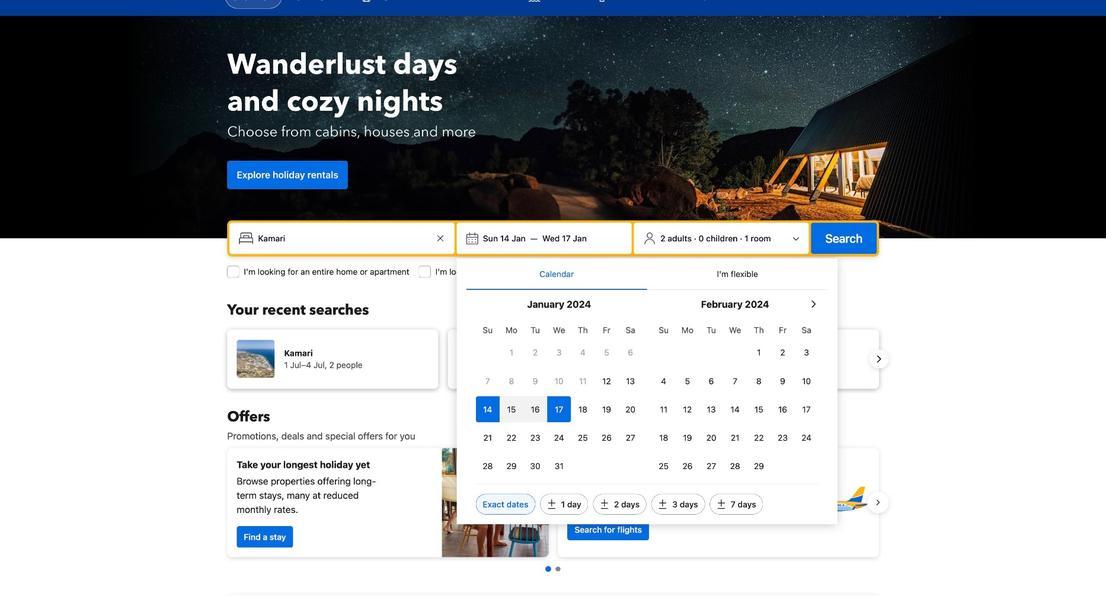 Task type: locate. For each thing, give the bounding box(es) containing it.
14 January 2024 checkbox
[[476, 396, 500, 423]]

0 vertical spatial region
[[218, 325, 889, 394]]

30 January 2024 checkbox
[[524, 453, 548, 479]]

24 February 2024 checkbox
[[795, 425, 819, 451]]

0 horizontal spatial grid
[[476, 319, 643, 479]]

18 February 2024 checkbox
[[652, 425, 676, 451]]

progress bar
[[546, 566, 561, 572]]

25 January 2024 checkbox
[[571, 425, 595, 451]]

cell down 9 january 2024 "option"
[[524, 394, 548, 423]]

19 January 2024 checkbox
[[595, 396, 619, 423]]

cell down 7 january 2024 checkbox
[[476, 394, 500, 423]]

9 January 2024 checkbox
[[524, 368, 548, 394]]

6 February 2024 checkbox
[[700, 368, 724, 394]]

17 January 2024 checkbox
[[548, 396, 571, 423]]

23 February 2024 checkbox
[[771, 425, 795, 451]]

4 February 2024 checkbox
[[652, 368, 676, 394]]

13 February 2024 checkbox
[[700, 396, 724, 423]]

region
[[218, 325, 889, 394], [218, 443, 889, 562]]

4 January 2024 checkbox
[[571, 340, 595, 366]]

15 January 2024 checkbox
[[500, 396, 524, 423]]

fly away to your dream holiday image
[[787, 461, 870, 544]]

20 January 2024 checkbox
[[619, 396, 643, 423]]

3 cell from the left
[[524, 394, 548, 423]]

2 region from the top
[[218, 443, 889, 562]]

20 February 2024 checkbox
[[700, 425, 724, 451]]

5 February 2024 checkbox
[[676, 368, 700, 394]]

16 February 2024 checkbox
[[771, 396, 795, 423]]

3 February 2024 checkbox
[[795, 340, 819, 366]]

1 horizontal spatial grid
[[652, 319, 819, 479]]

18 January 2024 checkbox
[[571, 396, 595, 423]]

11 January 2024 checkbox
[[571, 368, 595, 394]]

tab list
[[467, 259, 829, 291]]

9 February 2024 checkbox
[[771, 368, 795, 394]]

12 February 2024 checkbox
[[676, 396, 700, 423]]

12 January 2024 checkbox
[[595, 368, 619, 394]]

5 January 2024 checkbox
[[595, 340, 619, 366]]

cell
[[476, 394, 500, 423], [500, 394, 524, 423], [524, 394, 548, 423], [548, 394, 571, 423]]

3 January 2024 checkbox
[[548, 340, 571, 366]]

16 January 2024 checkbox
[[524, 396, 548, 423]]

17 February 2024 checkbox
[[795, 396, 819, 423]]

22 February 2024 checkbox
[[748, 425, 771, 451]]

grid
[[476, 319, 643, 479], [652, 319, 819, 479]]

cell down 10 january 2024 "option"
[[548, 394, 571, 423]]

23 January 2024 checkbox
[[524, 425, 548, 451]]

1 vertical spatial region
[[218, 443, 889, 562]]

cell down 8 january 2024 option
[[500, 394, 524, 423]]

1 grid from the left
[[476, 319, 643, 479]]

Where are you going? field
[[253, 228, 433, 249]]

19 February 2024 checkbox
[[676, 425, 700, 451]]

21 February 2024 checkbox
[[724, 425, 748, 451]]

31 January 2024 checkbox
[[548, 453, 571, 479]]



Task type: vqa. For each thing, say whether or not it's contained in the screenshot.
second cell from right
yes



Task type: describe. For each thing, give the bounding box(es) containing it.
26 January 2024 checkbox
[[595, 425, 619, 451]]

4 cell from the left
[[548, 394, 571, 423]]

8 February 2024 checkbox
[[748, 368, 771, 394]]

10 January 2024 checkbox
[[548, 368, 571, 394]]

next image
[[873, 352, 887, 366]]

take your longest holiday yet image
[[442, 448, 549, 557]]

7 January 2024 checkbox
[[476, 368, 500, 394]]

15 February 2024 checkbox
[[748, 396, 771, 423]]

2 February 2024 checkbox
[[771, 340, 795, 366]]

26 February 2024 checkbox
[[676, 453, 700, 479]]

27 January 2024 checkbox
[[619, 425, 643, 451]]

2 cell from the left
[[500, 394, 524, 423]]

1 February 2024 checkbox
[[748, 340, 771, 366]]

2 grid from the left
[[652, 319, 819, 479]]

1 cell from the left
[[476, 394, 500, 423]]

24 January 2024 checkbox
[[548, 425, 571, 451]]

2 January 2024 checkbox
[[524, 340, 548, 366]]

1 January 2024 checkbox
[[500, 340, 524, 366]]

21 January 2024 checkbox
[[476, 425, 500, 451]]

14 February 2024 checkbox
[[724, 396, 748, 423]]

1 region from the top
[[218, 325, 889, 394]]

29 February 2024 checkbox
[[748, 453, 771, 479]]

6 January 2024 checkbox
[[619, 340, 643, 366]]

25 February 2024 checkbox
[[652, 453, 676, 479]]

8 January 2024 checkbox
[[500, 368, 524, 394]]

7 February 2024 checkbox
[[724, 368, 748, 394]]

28 January 2024 checkbox
[[476, 453, 500, 479]]

27 February 2024 checkbox
[[700, 453, 724, 479]]

22 January 2024 checkbox
[[500, 425, 524, 451]]

11 February 2024 checkbox
[[652, 396, 676, 423]]

10 February 2024 checkbox
[[795, 368, 819, 394]]

28 February 2024 checkbox
[[724, 453, 748, 479]]

29 January 2024 checkbox
[[500, 453, 524, 479]]

13 January 2024 checkbox
[[619, 368, 643, 394]]



